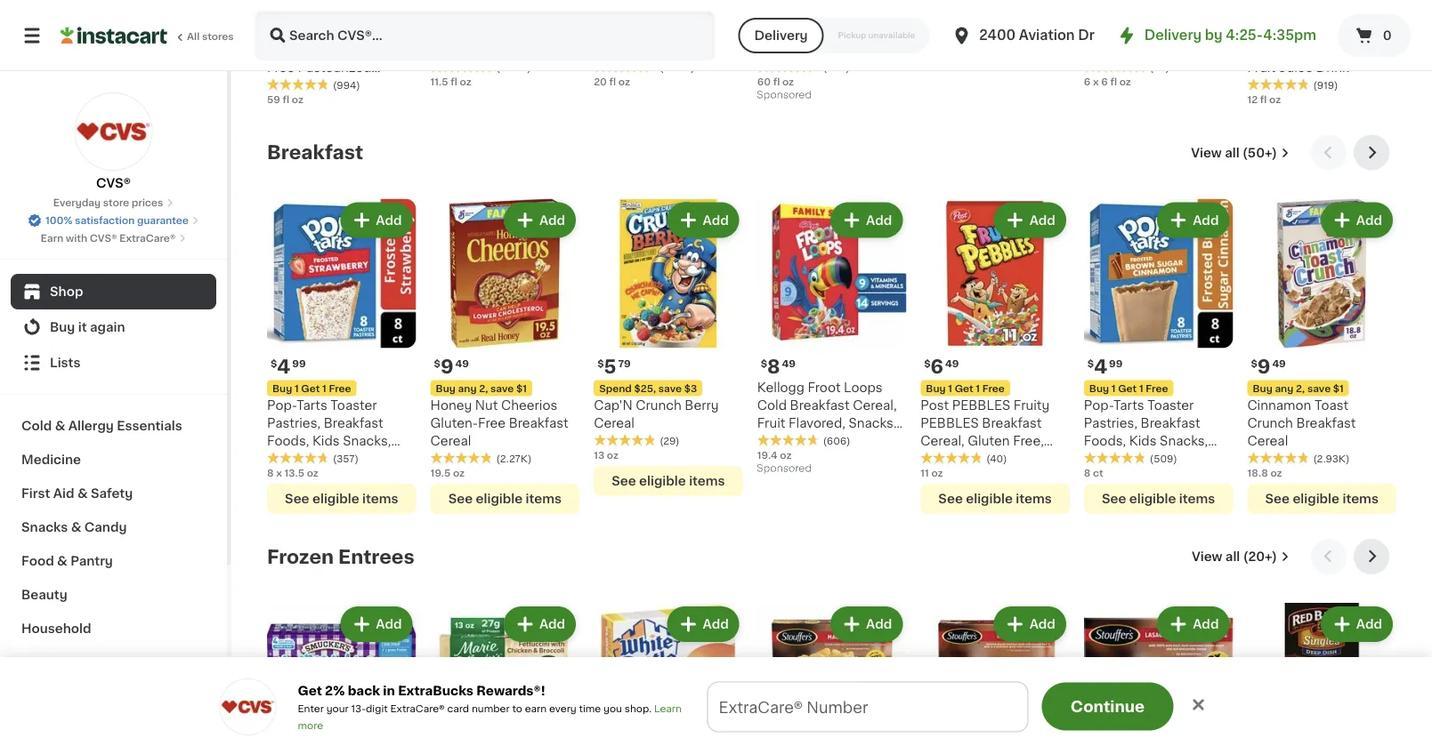 Task type: describe. For each thing, give the bounding box(es) containing it.
vitamin inside minute maid apple juice with vitamin c, fruit juice drink
[[1317, 43, 1363, 56]]

6 down 'dr'
[[1084, 77, 1091, 87]]

$25,
[[634, 384, 656, 394]]

oz right "59"
[[292, 95, 303, 105]]

juice down 'with' at the right top of the page
[[1279, 61, 1313, 74]]

add inside treatment tracker modal "dialog"
[[836, 702, 867, 717]]

cereal, for 8
[[853, 399, 897, 412]]

crunch inside cinnamon toast crunch breakfast cereal
[[1247, 417, 1293, 430]]

more
[[298, 721, 323, 731]]

49 for cinnamon
[[1272, 359, 1286, 369]]

see eligible items button for cinnamon toast crunch breakfast cereal
[[1247, 484, 1396, 515]]

foods, for brown
[[1084, 435, 1126, 447]]

beauty link
[[11, 579, 216, 612]]

eligible for post pebbles fruity pebbles breakfast cereal, gluten free, kids snacks, small cereal box
[[966, 493, 1013, 506]]

8 ct
[[1084, 469, 1103, 479]]

items for pop-tarts toaster pastries, breakfast foods, kids snacks, frosted strawberry
[[362, 493, 398, 506]]

earn with cvs® extracare® link
[[41, 231, 186, 246]]

buy left it
[[50, 321, 75, 334]]

eligible for pop-tarts toaster pastries, breakfast foods, kids snacks, frosted strawberry
[[312, 493, 359, 506]]

pasteurized
[[298, 61, 371, 74]]

breakfast inside kellogg froot loops cold breakfast cereal, fruit flavored, snacks with vitamin c, original
[[790, 399, 850, 412]]

product group containing 5
[[594, 200, 743, 497]]

0 vertical spatial orange
[[313, 26, 359, 38]]

& for candy
[[71, 522, 81, 534]]

snacks, inside the post pebbles fruity pebbles breakfast cereal, gluten free, kids snacks, small cereal box
[[951, 453, 999, 465]]

(509)
[[1150, 455, 1177, 464]]

13
[[594, 451, 604, 461]]

household
[[21, 623, 91, 635]]

20
[[594, 77, 607, 87]]

oz right 19.4
[[780, 451, 792, 461]]

pulp
[[364, 43, 392, 56]]

get 2% back in extrabucks rewards®!
[[298, 685, 545, 697]]

card
[[447, 704, 469, 714]]

post
[[921, 399, 949, 412]]

prices
[[132, 198, 163, 208]]

buy for pop-tarts toaster pastries, breakfast foods, kids snacks, frosted strawberry
[[272, 384, 292, 394]]

minute maid apple juice with vitamin c, fruit juice drink
[[1247, 26, 1380, 74]]

frosted for brown
[[1084, 453, 1132, 465]]

first aid & safety
[[21, 488, 133, 500]]

it
[[78, 321, 87, 334]]

free for pop-tarts toaster pastries, breakfast foods, kids snacks, frosted brown sugar cinnamon
[[1146, 384, 1168, 394]]

oz right 19.5
[[453, 469, 465, 479]]

essentials
[[117, 420, 182, 433]]

Search field
[[256, 12, 713, 59]]

item carousel region containing frozen entrees
[[267, 540, 1396, 747]]

everyday store prices
[[53, 198, 163, 208]]

froot
[[808, 382, 841, 394]]

free
[[590, 702, 623, 717]]

oz right 13.5
[[307, 469, 318, 479]]

oz down dole 100% pineapple juice
[[1119, 77, 1131, 87]]

buy for honey nut cheerios gluten-free breakfast cereal
[[436, 384, 456, 394]]

items for post pebbles fruity pebbles breakfast cereal, gluten free, kids snacks, small cereal box
[[1016, 493, 1052, 506]]

1 horizontal spatial 8
[[767, 358, 780, 377]]

everyday
[[53, 198, 101, 208]]

get up enter
[[298, 685, 322, 697]]

more button
[[1016, 695, 1085, 724]]

view all (50+) button
[[1184, 135, 1297, 171]]

made
[[594, 43, 629, 56]]

ct
[[1093, 469, 1103, 479]]

$2.29 element
[[1247, 0, 1396, 23]]

household link
[[11, 612, 216, 646]]

cereal, for buy 1 get 1 free
[[921, 435, 965, 447]]

100% inside the simply orange 100% pure squeezed pulp free pasteurized orange juice
[[363, 26, 396, 38]]

number
[[472, 704, 510, 714]]

0 vertical spatial extracare®
[[119, 234, 176, 243]]

59
[[267, 95, 280, 105]]

lemons
[[684, 43, 734, 56]]

2 save from the left
[[658, 384, 682, 394]]

8 for pop-tarts toaster pastries, breakfast foods, kids snacks, frosted brown sugar cinnamon
[[1084, 469, 1091, 479]]

1 sponsored badge image from the top
[[757, 91, 811, 101]]

buy it again
[[50, 321, 125, 334]]

cereal inside cinnamon toast crunch breakfast cereal
[[1247, 435, 1288, 447]]

see for post pebbles fruity pebbles breakfast cereal, gluten free, kids snacks, small cereal box
[[938, 493, 963, 506]]

oz right 12
[[1269, 95, 1281, 105]]

eligible for honey nut cheerios gluten-free breakfast cereal
[[476, 493, 523, 506]]

juice down 4:25- on the right top
[[1247, 43, 1282, 56]]

18.8
[[1247, 469, 1268, 479]]

product group containing 8
[[757, 200, 906, 479]]

8 x 13.5 oz
[[267, 469, 318, 479]]

breakfast inside the post pebbles fruity pebbles breakfast cereal, gluten free, kids snacks, small cereal box
[[982, 417, 1042, 430]]

49 inside $ 8 49
[[782, 359, 796, 369]]

79 for 2
[[454, 3, 467, 13]]

items for pop-tarts toaster pastries, breakfast foods, kids snacks, frosted brown sugar cinnamon
[[1179, 493, 1215, 506]]

cap'n
[[594, 399, 633, 412]]

continue button
[[1042, 683, 1173, 731]]

vitamin inside kellogg froot loops cold breakfast cereal, fruit flavored, snacks with vitamin c, original
[[787, 435, 834, 447]]

100% inside button
[[45, 216, 73, 226]]

buy for post pebbles fruity pebbles breakfast cereal, gluten free, kids snacks, small cereal box
[[926, 384, 946, 394]]

cinnamon inside cinnamon toast crunch breakfast cereal
[[1247, 399, 1311, 412]]

all stores
[[187, 32, 234, 41]]

0 horizontal spatial with
[[66, 234, 87, 243]]

lists link
[[11, 345, 216, 381]]

honey
[[430, 399, 472, 412]]

see eligible items button for pop-tarts toaster pastries, breakfast foods, kids snacks, frosted brown sugar cinnamon
[[1084, 484, 1233, 515]]

every
[[549, 704, 576, 714]]

cold inside kellogg froot loops cold breakfast cereal, fruit flavored, snacks with vitamin c, original
[[757, 399, 787, 412]]

minute for juice
[[1247, 26, 1291, 38]]

close image
[[1190, 696, 1207, 714]]

get free delivery on next 3 orders • add $10.00 to qualify.
[[557, 702, 1001, 717]]

11 oz
[[921, 469, 943, 479]]

buy 1 get 1 free for pop-tarts toaster pastries, breakfast foods, kids snacks, frosted strawberry
[[272, 384, 351, 394]]

punch
[[1003, 26, 1043, 38]]

4 for pop-tarts toaster pastries, breakfast foods, kids snacks, frosted brown sugar cinnamon
[[1094, 358, 1107, 377]]

maid for w/
[[640, 26, 671, 38]]

get for pop-tarts toaster pastries, breakfast foods, kids snacks, frosted strawberry
[[301, 384, 320, 394]]

oz right 11
[[931, 469, 943, 479]]

items for cap'n crunch berry cereal
[[689, 476, 725, 488]]

food & pantry link
[[11, 545, 216, 579]]

digit
[[366, 704, 388, 714]]

juice inside dole 100% pineapple juice
[[1084, 43, 1118, 56]]

49 for honey
[[455, 359, 469, 369]]

enter
[[298, 704, 324, 714]]

c, inside kellogg froot loops cold breakfast cereal, fruit flavored, snacks with vitamin c, original
[[837, 435, 850, 447]]

spray
[[802, 26, 838, 38]]

11.5
[[430, 77, 448, 87]]

frozen entrees
[[267, 548, 414, 567]]

(78)
[[1150, 63, 1170, 73]]

delivery by 4:25-4:35pm
[[1144, 29, 1316, 42]]

view all (50+)
[[1191, 147, 1277, 160]]

free for post pebbles fruity pebbles breakfast cereal, gluten free, kids snacks, small cereal box
[[982, 384, 1005, 394]]

1 vertical spatial cold
[[21, 420, 52, 433]]

strawberry
[[318, 453, 387, 465]]

get inside treatment tracker modal "dialog"
[[557, 702, 587, 717]]

see for cap'n crunch berry cereal
[[612, 476, 636, 488]]

arizona
[[921, 26, 968, 38]]

(40)
[[986, 455, 1007, 464]]

99 for pop-tarts toaster pastries, breakfast foods, kids snacks, frosted strawberry
[[292, 359, 306, 369]]

6 down the dole
[[1101, 77, 1108, 87]]

(485)
[[823, 63, 850, 73]]

2400 aviation dr button
[[951, 11, 1095, 61]]

treatment tracker modal dialog
[[231, 683, 1432, 747]]

squeezed
[[299, 43, 361, 56]]

13.5
[[284, 469, 304, 479]]

$1 for nut
[[516, 384, 527, 394]]

fruit inside minute maid apple juice with vitamin c, fruit juice drink
[[1247, 61, 1276, 74]]

drinks link
[[11, 646, 216, 680]]

x for dole 100% pineapple juice
[[1093, 77, 1099, 87]]

cereal inside cap'n crunch berry cereal
[[594, 417, 635, 430]]

5 for simply
[[277, 2, 290, 21]]

cereal inside honey nut cheerios gluten-free breakfast cereal
[[430, 435, 471, 447]]

breakfast inside pop-tarts toaster pastries, breakfast foods, kids snacks, frosted brown sugar cinnamon
[[1141, 417, 1200, 430]]

toaster for pop-tarts toaster pastries, breakfast foods, kids snacks, frosted strawberry
[[330, 399, 377, 412]]

medicine
[[21, 454, 81, 466]]

fl right the 11.5
[[451, 77, 457, 87]]

•
[[827, 702, 833, 716]]

8 for pop-tarts toaster pastries, breakfast foods, kids snacks, frosted strawberry
[[267, 469, 274, 479]]

stores
[[202, 32, 234, 41]]

19.4
[[757, 451, 778, 461]]

cvs® inside cvs® link
[[96, 177, 131, 190]]

3
[[758, 702, 768, 717]]

pastries, for pop-tarts toaster pastries, breakfast foods, kids snacks, frosted strawberry
[[267, 417, 321, 430]]

kellogg froot loops cold breakfast cereal, fruit flavored, snacks with vitamin c, original
[[757, 382, 901, 447]]

0 horizontal spatial snacks
[[21, 522, 68, 534]]

apple
[[1328, 26, 1365, 38]]

rewards®!
[[476, 685, 545, 697]]

see eligible items button for pop-tarts toaster pastries, breakfast foods, kids snacks, frosted strawberry
[[267, 484, 416, 515]]

view all (20+) button
[[1185, 540, 1297, 575]]

(3.01k)
[[496, 63, 531, 73]]

aid
[[53, 488, 74, 500]]

oz right the 11.5
[[460, 77, 471, 87]]

any for cinnamon
[[1275, 384, 1293, 394]]

kids for brown
[[1129, 435, 1157, 447]]

in
[[383, 685, 395, 697]]

& inside "first aid & safety" link
[[77, 488, 88, 500]]

pineapple
[[1153, 26, 1216, 38]]

snacks & candy
[[21, 522, 127, 534]]

real
[[653, 43, 680, 56]]

100% inside 6 ocean spray 100% juice, cranberry
[[841, 26, 875, 38]]

6 inside the item carousel region
[[931, 358, 943, 377]]

sponsored badge image inside the item carousel region
[[757, 464, 811, 475]]

more
[[1037, 704, 1064, 714]]

delivery
[[626, 702, 691, 717]]

fl down the dole
[[1110, 77, 1117, 87]]

view all (20+)
[[1192, 551, 1277, 564]]

snacks, for brown
[[1160, 435, 1208, 447]]

gluten
[[968, 435, 1010, 447]]

breakfast down 59 fl oz
[[267, 144, 363, 163]]

$ 4 99 for pop-tarts toaster pastries, breakfast foods, kids snacks, frosted brown sugar cinnamon
[[1087, 358, 1123, 377]]

fruit inside 'arizona fruit punch 1 gal'
[[972, 26, 1000, 38]]

arizona fruit punch 1 gal
[[921, 26, 1043, 53]]

lists
[[50, 357, 80, 369]]

food & pantry
[[21, 555, 113, 568]]

1 vertical spatial orange
[[267, 79, 313, 91]]

buy for cinnamon toast crunch breakfast cereal
[[1253, 384, 1272, 394]]

99 inside "$ 5 99"
[[291, 3, 305, 13]]

see eligible items for honey nut cheerios gluten-free breakfast cereal
[[448, 493, 562, 506]]

toaster for pop-tarts toaster pastries, breakfast foods, kids snacks, frosted brown sugar cinnamon
[[1147, 399, 1194, 412]]

post pebbles fruity pebbles breakfast cereal, gluten free, kids snacks, small cereal box
[[921, 399, 1050, 483]]



Task type: locate. For each thing, give the bounding box(es) containing it.
cereal, inside kellogg froot loops cold breakfast cereal, fruit flavored, snacks with vitamin c, original
[[853, 399, 897, 412]]

1 maid from the left
[[640, 26, 671, 38]]

0
[[1383, 29, 1392, 42]]

9
[[440, 358, 453, 377], [1257, 358, 1270, 377]]

service type group
[[738, 18, 929, 53]]

buy up the 'honey'
[[436, 384, 456, 394]]

1 horizontal spatial kids
[[921, 453, 948, 465]]

eligible down (2.27k) at bottom
[[476, 493, 523, 506]]

1 horizontal spatial maid
[[1294, 26, 1325, 38]]

minute inside minute maid lemonade made w/ real lemons
[[594, 26, 637, 38]]

see eligible items for post pebbles fruity pebbles breakfast cereal, gluten free, kids snacks, small cereal box
[[938, 493, 1052, 506]]

earn with cvs® extracare®
[[41, 234, 176, 243]]

tarts for pop-tarts toaster pastries, breakfast foods, kids snacks, frosted brown sugar cinnamon
[[1113, 399, 1144, 412]]

see for honey nut cheerios gluten-free breakfast cereal
[[448, 493, 473, 506]]

1 vertical spatial all
[[1225, 551, 1240, 564]]

buy any 2, save $1 up nut
[[436, 384, 527, 394]]

2 4 from the left
[[1094, 358, 1107, 377]]

0 horizontal spatial 79
[[454, 3, 467, 13]]

1 view from the top
[[1191, 147, 1222, 160]]

8 left 13.5
[[267, 469, 274, 479]]

product group
[[757, 0, 906, 105], [267, 200, 416, 515], [430, 200, 580, 515], [594, 200, 743, 497], [757, 200, 906, 479], [921, 200, 1070, 515], [1084, 200, 1233, 515], [1247, 200, 1396, 515], [267, 604, 416, 747], [430, 604, 580, 747], [594, 604, 743, 747], [757, 604, 906, 747], [921, 604, 1070, 747], [1084, 604, 1233, 747], [1247, 604, 1396, 747]]

2,
[[479, 384, 488, 394], [1296, 384, 1305, 394]]

1 $1 from the left
[[516, 384, 527, 394]]

buy up pop-tarts toaster pastries, breakfast foods, kids snacks, frosted strawberry on the left of page
[[272, 384, 292, 394]]

w/
[[632, 43, 650, 56]]

tarts for pop-tarts toaster pastries, breakfast foods, kids snacks, frosted strawberry
[[297, 399, 327, 412]]

1 horizontal spatial extracare®
[[390, 704, 445, 714]]

2 buy 1 get 1 free from the left
[[926, 384, 1005, 394]]

fl right "59"
[[283, 95, 289, 105]]

kids up 11 oz
[[921, 453, 948, 465]]

2 9 from the left
[[1257, 358, 1270, 377]]

save for crunch
[[1307, 384, 1331, 394]]

2 horizontal spatial buy 1 get 1 free
[[1089, 384, 1168, 394]]

0 vertical spatial vitamin
[[1317, 43, 1363, 56]]

12 fl oz
[[1247, 95, 1281, 105]]

99 up pop-tarts toaster pastries, breakfast foods, kids snacks, frosted strawberry on the left of page
[[292, 359, 306, 369]]

2%
[[325, 685, 345, 697]]

see eligible items down (2.93k)
[[1265, 493, 1379, 506]]

2 item carousel region from the top
[[267, 540, 1396, 747]]

x down 'dr'
[[1093, 77, 1099, 87]]

see down 13 oz
[[612, 476, 636, 488]]

crunch up 18.8 oz
[[1247, 417, 1293, 430]]

pop- for pop-tarts toaster pastries, breakfast foods, kids snacks, frosted strawberry
[[267, 399, 297, 412]]

0 button
[[1338, 14, 1411, 57]]

maid inside minute maid lemonade made w/ real lemons
[[640, 26, 671, 38]]

1 horizontal spatial delivery
[[1144, 29, 1202, 42]]

49 for post
[[945, 359, 959, 369]]

free for pop-tarts toaster pastries, breakfast foods, kids snacks, frosted strawberry
[[329, 384, 351, 394]]

& inside food & pantry 'link'
[[57, 555, 67, 568]]

&
[[55, 420, 65, 433], [77, 488, 88, 500], [71, 522, 81, 534], [57, 555, 67, 568]]

None search field
[[255, 11, 715, 61]]

0 horizontal spatial buy 1 get 1 free
[[272, 384, 351, 394]]

maid
[[640, 26, 671, 38], [1294, 26, 1325, 38]]

eligible down (2.93k)
[[1293, 493, 1339, 506]]

with
[[66, 234, 87, 243], [757, 435, 784, 447]]

frozen
[[267, 548, 334, 567]]

breakfast inside honey nut cheerios gluten-free breakfast cereal
[[509, 417, 568, 430]]

cranberry
[[798, 43, 861, 56]]

fruit left punch
[[972, 26, 1000, 38]]

see for cinnamon toast crunch breakfast cereal
[[1265, 493, 1290, 506]]

shop.
[[625, 704, 652, 714]]

toast
[[1314, 399, 1349, 412]]

kids inside the post pebbles fruity pebbles breakfast cereal, gluten free, kids snacks, small cereal box
[[921, 453, 948, 465]]

with right 'earn'
[[66, 234, 87, 243]]

$3
[[684, 384, 697, 394]]

free down nut
[[478, 417, 506, 430]]

fruit up '19.4 oz'
[[757, 417, 785, 430]]

2 pop- from the left
[[1084, 399, 1113, 412]]

oz right 20
[[618, 77, 630, 87]]

next
[[718, 702, 754, 717]]

see for pop-tarts toaster pastries, breakfast foods, kids snacks, frosted brown sugar cinnamon
[[1102, 493, 1126, 506]]

0 horizontal spatial 4
[[277, 358, 290, 377]]

vitamin down flavored,
[[787, 435, 834, 447]]

all for frozen entrees
[[1225, 551, 1240, 564]]

$1 for toast
[[1333, 384, 1344, 394]]

2 $1 from the left
[[1333, 384, 1344, 394]]

1 horizontal spatial cinnamon
[[1247, 399, 1311, 412]]

0 horizontal spatial pastries,
[[267, 417, 321, 430]]

kids inside pop-tarts toaster pastries, breakfast foods, kids snacks, frosted brown sugar cinnamon
[[1129, 435, 1157, 447]]

spend $25, save $3
[[599, 384, 697, 394]]

2 all from the top
[[1225, 551, 1240, 564]]

get up pop-tarts toaster pastries, breakfast foods, kids snacks, frosted strawberry on the left of page
[[301, 384, 320, 394]]

any up the 'honey'
[[458, 384, 477, 394]]

x for pop-tarts toaster pastries, breakfast foods, kids snacks, frosted strawberry
[[276, 469, 282, 479]]

see eligible items button down (29)
[[594, 467, 743, 497]]

pop- inside pop-tarts toaster pastries, breakfast foods, kids snacks, frosted strawberry
[[267, 399, 297, 412]]

0 horizontal spatial $ 9 49
[[434, 358, 469, 377]]

0 horizontal spatial frosted
[[267, 453, 315, 465]]

89
[[618, 3, 631, 13]]

cold down the kellogg
[[757, 399, 787, 412]]

eligible for cinnamon toast crunch breakfast cereal
[[1293, 493, 1339, 506]]

1 9 from the left
[[440, 358, 453, 377]]

0 horizontal spatial buy any 2, save $1
[[436, 384, 527, 394]]

items down sugar
[[1179, 493, 1215, 506]]

0 horizontal spatial 5
[[277, 2, 290, 21]]

pastries, inside pop-tarts toaster pastries, breakfast foods, kids snacks, frosted strawberry
[[267, 417, 321, 430]]

all for breakfast
[[1225, 147, 1239, 160]]

49 inside the $ 6 49
[[945, 359, 959, 369]]

cereal, up 11 oz
[[921, 435, 965, 447]]

1 vertical spatial pebbles
[[921, 417, 979, 430]]

0 vertical spatial snacks
[[849, 417, 894, 430]]

delivery for delivery
[[754, 29, 808, 42]]

with inside kellogg froot loops cold breakfast cereal, fruit flavored, snacks with vitamin c, original
[[757, 435, 784, 447]]

get for pop-tarts toaster pastries, breakfast foods, kids snacks, frosted brown sugar cinnamon
[[1118, 384, 1137, 394]]

2 foods, from the left
[[1084, 435, 1126, 447]]

1 horizontal spatial buy 1 get 1 free
[[926, 384, 1005, 394]]

any for honey
[[458, 384, 477, 394]]

save for cheerios
[[490, 384, 514, 394]]

79 inside $ 2 79
[[454, 3, 467, 13]]

delivery up 'juice,' on the right of the page
[[754, 29, 808, 42]]

get for post pebbles fruity pebbles breakfast cereal, gluten free, kids snacks, small cereal box
[[955, 384, 973, 394]]

see eligible items button down (2.93k)
[[1247, 484, 1396, 515]]

1 vertical spatial cvs® logo image
[[219, 679, 276, 736]]

6 x 6 fl oz
[[1084, 77, 1131, 87]]

1 tarts from the left
[[297, 399, 327, 412]]

$ 8 49
[[761, 358, 796, 377]]

pebbles
[[952, 399, 1010, 412], [921, 417, 979, 430]]

1 pastries, from the left
[[267, 417, 321, 430]]

pop- inside pop-tarts toaster pastries, breakfast foods, kids snacks, frosted brown sugar cinnamon
[[1084, 399, 1113, 412]]

5 inside the item carousel region
[[604, 358, 616, 377]]

2 buy any 2, save $1 from the left
[[1253, 384, 1344, 394]]

0 horizontal spatial toaster
[[330, 399, 377, 412]]

extracare® down "get 2% back in extrabucks rewards®!"
[[390, 704, 445, 714]]

1 buy 1 get 1 free from the left
[[272, 384, 351, 394]]

buy up pop-tarts toaster pastries, breakfast foods, kids snacks, frosted brown sugar cinnamon
[[1089, 384, 1109, 394]]

orange up 59 fl oz
[[267, 79, 313, 91]]

simply orange 100% pure squeezed pulp free pasteurized orange juice
[[267, 26, 396, 91]]

0 horizontal spatial tarts
[[297, 399, 327, 412]]

qualify.
[[946, 702, 1001, 717]]

pastries, for pop-tarts toaster pastries, breakfast foods, kids snacks, frosted brown sugar cinnamon
[[1084, 417, 1137, 430]]

1 2 from the left
[[440, 2, 453, 21]]

2 horizontal spatial fruit
[[1247, 61, 1276, 74]]

items for cinnamon toast crunch breakfast cereal
[[1343, 493, 1379, 506]]

12
[[1247, 95, 1258, 105]]

c, inside minute maid apple juice with vitamin c, fruit juice drink
[[1367, 43, 1380, 56]]

simply
[[267, 26, 310, 38]]

buy 1 get 1 free for post pebbles fruity pebbles breakfast cereal, gluten free, kids snacks, small cereal box
[[926, 384, 1005, 394]]

delivery for delivery by 4:25-4:35pm
[[1144, 29, 1202, 42]]

1 49 from the left
[[455, 359, 469, 369]]

0 horizontal spatial save
[[490, 384, 514, 394]]

see eligible items button down (2.27k) at bottom
[[430, 484, 580, 515]]

snacks, inside pop-tarts toaster pastries, breakfast foods, kids snacks, frosted strawberry
[[343, 435, 391, 447]]

1 vertical spatial 79
[[618, 359, 631, 369]]

buy any 2, save $1 up cinnamon toast crunch breakfast cereal at right bottom
[[1253, 384, 1344, 394]]

cereal inside the post pebbles fruity pebbles breakfast cereal, gluten free, kids snacks, small cereal box
[[921, 471, 961, 483]]

item carousel region containing breakfast
[[267, 135, 1396, 525]]

extracare®
[[119, 234, 176, 243], [390, 704, 445, 714]]

0 vertical spatial cold
[[757, 399, 787, 412]]

entrees
[[338, 548, 414, 567]]

buy any 2, save $1 for cinnamon
[[1253, 384, 1344, 394]]

oz right 60
[[782, 77, 794, 87]]

1 vertical spatial c,
[[837, 435, 850, 447]]

ocean
[[757, 26, 799, 38]]

2, up nut
[[479, 384, 488, 394]]

items for honey nut cheerios gluten-free breakfast cereal
[[526, 493, 562, 506]]

0 vertical spatial 79
[[454, 3, 467, 13]]

1 horizontal spatial pastries,
[[1084, 417, 1137, 430]]

pebbles down post
[[921, 417, 979, 430]]

1 horizontal spatial 2,
[[1296, 384, 1305, 394]]

items down small
[[1016, 493, 1052, 506]]

snacks, up box at the right
[[951, 453, 999, 465]]

pop- for pop-tarts toaster pastries, breakfast foods, kids snacks, frosted brown sugar cinnamon
[[1084, 399, 1113, 412]]

49 up cinnamon toast crunch breakfast cereal at right bottom
[[1272, 359, 1286, 369]]

buy up cinnamon toast crunch breakfast cereal at right bottom
[[1253, 384, 1272, 394]]

see eligible items for pop-tarts toaster pastries, breakfast foods, kids snacks, frosted brown sugar cinnamon
[[1102, 493, 1215, 506]]

1 vertical spatial crunch
[[1247, 417, 1293, 430]]

shop
[[50, 286, 83, 298]]

see down 13.5
[[285, 493, 309, 506]]

$ 2 79
[[434, 2, 467, 21]]

minute up made
[[594, 26, 637, 38]]

cereal, inside the post pebbles fruity pebbles breakfast cereal, gluten free, kids snacks, small cereal box
[[921, 435, 965, 447]]

4 up pop-tarts toaster pastries, breakfast foods, kids snacks, frosted brown sugar cinnamon
[[1094, 358, 1107, 377]]

cereal left box at the right
[[921, 471, 961, 483]]

2 tarts from the left
[[1113, 399, 1144, 412]]

18.8 oz
[[1247, 469, 1282, 479]]

99 for pop-tarts toaster pastries, breakfast foods, kids snacks, frosted brown sugar cinnamon
[[1109, 359, 1123, 369]]

1 vertical spatial fruit
[[1247, 61, 1276, 74]]

juice down the dole
[[1084, 43, 1118, 56]]

0 horizontal spatial snacks,
[[343, 435, 391, 447]]

$10.00
[[871, 702, 922, 717]]

4 up pop-tarts toaster pastries, breakfast foods, kids snacks, frosted strawberry on the left of page
[[277, 358, 290, 377]]

0 horizontal spatial cold
[[21, 420, 52, 433]]

see eligible items down (29)
[[612, 476, 725, 488]]

99 up pop-tarts toaster pastries, breakfast foods, kids snacks, frosted brown sugar cinnamon
[[1109, 359, 1123, 369]]

buy any 2, save $1
[[436, 384, 527, 394], [1253, 384, 1344, 394]]

frosted inside pop-tarts toaster pastries, breakfast foods, kids snacks, frosted strawberry
[[267, 453, 315, 465]]

1 horizontal spatial tarts
[[1113, 399, 1144, 412]]

1 horizontal spatial snacks,
[[951, 453, 999, 465]]

$ 6 49
[[924, 358, 959, 377]]

cap'n crunch berry cereal
[[594, 399, 719, 430]]

$
[[271, 3, 277, 13], [434, 3, 440, 13], [597, 3, 604, 13], [271, 359, 277, 369], [434, 359, 440, 369], [597, 359, 604, 369], [761, 359, 767, 369], [924, 359, 931, 369], [1087, 359, 1094, 369], [1251, 359, 1257, 369]]

1 inside 'arizona fruit punch 1 gal'
[[921, 43, 925, 53]]

& left allergy at bottom
[[55, 420, 65, 433]]

1 horizontal spatial cvs® logo image
[[219, 679, 276, 736]]

0 vertical spatial cereal,
[[853, 399, 897, 412]]

view left (50+)
[[1191, 147, 1222, 160]]

to inside treatment tracker modal "dialog"
[[926, 702, 942, 717]]

maid up 'with' at the right top of the page
[[1294, 26, 1325, 38]]

cheerios
[[501, 399, 557, 412]]

1 $ 9 49 from the left
[[434, 358, 469, 377]]

1 toaster from the left
[[330, 399, 377, 412]]

buy for pop-tarts toaster pastries, breakfast foods, kids snacks, frosted brown sugar cinnamon
[[1089, 384, 1109, 394]]

1 horizontal spatial toaster
[[1147, 399, 1194, 412]]

continue
[[1071, 700, 1145, 715]]

buy 1 get 1 free for pop-tarts toaster pastries, breakfast foods, kids snacks, frosted brown sugar cinnamon
[[1089, 384, 1168, 394]]

$ 5 79
[[597, 358, 631, 377]]

0 horizontal spatial fruit
[[757, 417, 785, 430]]

breakfast up flavored,
[[790, 399, 850, 412]]

cvs® logo image
[[74, 93, 153, 171], [219, 679, 276, 736]]

0 horizontal spatial minute
[[594, 26, 637, 38]]

4 for pop-tarts toaster pastries, breakfast foods, kids snacks, frosted strawberry
[[277, 358, 290, 377]]

items down berry
[[689, 476, 725, 488]]

foods, inside pop-tarts toaster pastries, breakfast foods, kids snacks, frosted strawberry
[[267, 435, 309, 447]]

buy
[[50, 321, 75, 334], [272, 384, 292, 394], [436, 384, 456, 394], [926, 384, 946, 394], [1089, 384, 1109, 394], [1253, 384, 1272, 394]]

79 inside $ 5 79
[[618, 359, 631, 369]]

1 4 from the left
[[277, 358, 290, 377]]

4
[[277, 358, 290, 377], [1094, 358, 1107, 377]]

pastries, inside pop-tarts toaster pastries, breakfast foods, kids snacks, frosted brown sugar cinnamon
[[1084, 417, 1137, 430]]

2 2 from the left
[[604, 2, 616, 21]]

1 horizontal spatial save
[[658, 384, 682, 394]]

1 horizontal spatial buy any 2, save $1
[[1253, 384, 1344, 394]]

free
[[267, 61, 295, 74], [329, 384, 351, 394], [982, 384, 1005, 394], [1146, 384, 1168, 394], [478, 417, 506, 430]]

cinnamon inside pop-tarts toaster pastries, breakfast foods, kids snacks, frosted brown sugar cinnamon
[[1084, 471, 1148, 483]]

1 2, from the left
[[479, 384, 488, 394]]

see eligible items for pop-tarts toaster pastries, breakfast foods, kids snacks, frosted strawberry
[[285, 493, 398, 506]]

sponsored badge image down 60 fl oz
[[757, 91, 811, 101]]

9 for honey
[[440, 358, 453, 377]]

fl for simply orange 100% pure squeezed pulp free pasteurized orange juice
[[283, 95, 289, 105]]

toaster inside pop-tarts toaster pastries, breakfast foods, kids snacks, frosted strawberry
[[330, 399, 377, 412]]

0 vertical spatial sponsored badge image
[[757, 91, 811, 101]]

79 for 5
[[618, 359, 631, 369]]

crunch inside cap'n crunch berry cereal
[[636, 399, 681, 412]]

100% up cranberry
[[841, 26, 875, 38]]

to left the earn
[[512, 704, 522, 714]]

learn more link
[[298, 704, 682, 731]]

1 vertical spatial view
[[1192, 551, 1222, 564]]

1 horizontal spatial x
[[1093, 77, 1099, 87]]

all left (20+)
[[1225, 551, 1240, 564]]

tarts inside pop-tarts toaster pastries, breakfast foods, kids snacks, frosted strawberry
[[297, 399, 327, 412]]

oz right 18.8
[[1270, 469, 1282, 479]]

2 for $ 2 79
[[440, 2, 453, 21]]

2, for cinnamon
[[1296, 384, 1305, 394]]

eligible
[[639, 476, 686, 488], [312, 493, 359, 506], [476, 493, 523, 506], [966, 493, 1013, 506], [1129, 493, 1176, 506], [1293, 493, 1339, 506]]

0 horizontal spatial 2,
[[479, 384, 488, 394]]

0 vertical spatial with
[[66, 234, 87, 243]]

1 save from the left
[[490, 384, 514, 394]]

instacart logo image
[[61, 25, 167, 46]]

0 horizontal spatial crunch
[[636, 399, 681, 412]]

fl for minute maid apple juice with vitamin c, fruit juice drink
[[1260, 95, 1267, 105]]

maid for with
[[1294, 26, 1325, 38]]

1 any from the left
[[458, 384, 477, 394]]

see eligible items button for honey nut cheerios gluten-free breakfast cereal
[[430, 484, 580, 515]]

juice inside the simply orange 100% pure squeezed pulp free pasteurized orange juice
[[317, 79, 351, 91]]

free inside honey nut cheerios gluten-free breakfast cereal
[[478, 417, 506, 430]]

item carousel region
[[267, 135, 1396, 525], [267, 540, 1396, 747]]

1 horizontal spatial fruit
[[972, 26, 1000, 38]]

$ 9 49 for honey
[[434, 358, 469, 377]]

fruity
[[1014, 399, 1050, 412]]

candy
[[84, 522, 127, 534]]

20 fl oz
[[594, 77, 630, 87]]

snacks, for strawberry
[[343, 435, 391, 447]]

1 horizontal spatial foods,
[[1084, 435, 1126, 447]]

frosted inside pop-tarts toaster pastries, breakfast foods, kids snacks, frosted brown sugar cinnamon
[[1084, 453, 1132, 465]]

0 horizontal spatial $ 4 99
[[271, 358, 306, 377]]

3 buy 1 get 1 free from the left
[[1089, 384, 1168, 394]]

breakfast inside pop-tarts toaster pastries, breakfast foods, kids snacks, frosted strawberry
[[324, 417, 383, 430]]

on
[[694, 702, 715, 717]]

vitamin down apple
[[1317, 43, 1363, 56]]

maid inside minute maid apple juice with vitamin c, fruit juice drink
[[1294, 26, 1325, 38]]

1 horizontal spatial $ 9 49
[[1251, 358, 1286, 377]]

see down 19.5 oz
[[448, 493, 473, 506]]

0 horizontal spatial c,
[[837, 435, 850, 447]]

2 horizontal spatial save
[[1307, 384, 1331, 394]]

view for breakfast
[[1191, 147, 1222, 160]]

60 fl oz
[[757, 77, 794, 87]]

1 vertical spatial 5
[[604, 358, 616, 377]]

49 up post
[[945, 359, 959, 369]]

see eligible items button down (509)
[[1084, 484, 1233, 515]]

extrabucks
[[398, 685, 473, 697]]

dr
[[1078, 29, 1095, 42]]

shop link
[[11, 274, 216, 310]]

frosted up ct
[[1084, 453, 1132, 465]]

2 $ 4 99 from the left
[[1087, 358, 1123, 377]]

kids for strawberry
[[312, 435, 340, 447]]

5
[[277, 2, 290, 21], [604, 358, 616, 377]]

1 foods, from the left
[[267, 435, 309, 447]]

cvs® inside "earn with cvs® extracare®" link
[[90, 234, 117, 243]]

2 horizontal spatial snacks,
[[1160, 435, 1208, 447]]

1 horizontal spatial minute
[[1247, 26, 1291, 38]]

0 vertical spatial crunch
[[636, 399, 681, 412]]

original
[[853, 435, 901, 447]]

fl for minute maid lemonade made w/ real lemons
[[609, 77, 616, 87]]

orange
[[313, 26, 359, 38], [267, 79, 313, 91]]

juice,
[[757, 43, 795, 56]]

0 vertical spatial fruit
[[972, 26, 1000, 38]]

(1.84k)
[[660, 63, 694, 73]]

small
[[1002, 453, 1036, 465]]

breakfast up (509)
[[1141, 417, 1200, 430]]

breakfast inside cinnamon toast crunch breakfast cereal
[[1296, 417, 1356, 430]]

2 any from the left
[[1275, 384, 1293, 394]]

2 pastries, from the left
[[1084, 417, 1137, 430]]

2 horizontal spatial 8
[[1084, 469, 1091, 479]]

delivery by 4:25-4:35pm link
[[1116, 25, 1316, 46]]

2, for honey
[[479, 384, 488, 394]]

see eligible items down (509)
[[1102, 493, 1215, 506]]

by
[[1205, 29, 1223, 42]]

1 horizontal spatial 9
[[1257, 358, 1270, 377]]

1 vertical spatial with
[[757, 435, 784, 447]]

0 vertical spatial item carousel region
[[267, 135, 1396, 525]]

see eligible items button for cap'n crunch berry cereal
[[594, 467, 743, 497]]

view for frozen entrees
[[1192, 551, 1222, 564]]

0 vertical spatial view
[[1191, 147, 1222, 160]]

0 horizontal spatial kids
[[312, 435, 340, 447]]

2 view from the top
[[1192, 551, 1222, 564]]

drink
[[1316, 61, 1349, 74]]

cvs® logo image up everyday store prices link
[[74, 93, 153, 171]]

$ 2 89
[[597, 2, 631, 21]]

tarts inside pop-tarts toaster pastries, breakfast foods, kids snacks, frosted brown sugar cinnamon
[[1113, 399, 1144, 412]]

2 frosted from the left
[[1084, 453, 1132, 465]]

2400 aviation dr
[[979, 29, 1095, 42]]

2 for $ 2 89
[[604, 2, 616, 21]]

1 horizontal spatial pop-
[[1084, 399, 1113, 412]]

see down ct
[[1102, 493, 1126, 506]]

view
[[1191, 147, 1222, 160], [1192, 551, 1222, 564]]

$ inside $ 8 49
[[761, 359, 767, 369]]

& inside snacks & candy link
[[71, 522, 81, 534]]

0 horizontal spatial 2
[[440, 2, 453, 21]]

5 for spend
[[604, 358, 616, 377]]

your
[[326, 704, 349, 714]]

toaster inside pop-tarts toaster pastries, breakfast foods, kids snacks, frosted brown sugar cinnamon
[[1147, 399, 1194, 412]]

frosted for strawberry
[[267, 453, 315, 465]]

earn
[[41, 234, 63, 243]]

kids up the brown
[[1129, 435, 1157, 447]]

cvs® logo image left enter
[[219, 679, 276, 736]]

& inside cold & allergy essentials link
[[55, 420, 65, 433]]

eligible for cap'n crunch berry cereal
[[639, 476, 686, 488]]

see eligible items button for post pebbles fruity pebbles breakfast cereal, gluten free, kids snacks, small cereal box
[[921, 484, 1070, 515]]

1 horizontal spatial to
[[926, 702, 942, 717]]

0 vertical spatial x
[[1093, 77, 1099, 87]]

$ inside '$ 2 89'
[[597, 3, 604, 13]]

items down (2.93k)
[[1343, 493, 1379, 506]]

(29)
[[660, 437, 680, 447]]

2 minute from the left
[[1247, 26, 1291, 38]]

items down (2.27k) at bottom
[[526, 493, 562, 506]]

delivery up (78)
[[1144, 29, 1202, 42]]

cold up medicine
[[21, 420, 52, 433]]

2 vertical spatial fruit
[[757, 417, 785, 430]]

$ inside $ 5 79
[[597, 359, 604, 369]]

1 buy any 2, save $1 from the left
[[436, 384, 527, 394]]

buy any 2, save $1 for honey
[[436, 384, 527, 394]]

$ 4 99
[[271, 358, 306, 377], [1087, 358, 1123, 377]]

1 all from the top
[[1225, 147, 1239, 160]]

snacks inside kellogg froot loops cold breakfast cereal, fruit flavored, snacks with vitamin c, original
[[849, 417, 894, 430]]

any up cinnamon toast crunch breakfast cereal at right bottom
[[1275, 384, 1293, 394]]

snacks, up strawberry
[[343, 435, 391, 447]]

snacks, inside pop-tarts toaster pastries, breakfast foods, kids snacks, frosted brown sugar cinnamon
[[1160, 435, 1208, 447]]

eligible for pop-tarts toaster pastries, breakfast foods, kids snacks, frosted brown sugar cinnamon
[[1129, 493, 1176, 506]]

0 vertical spatial 5
[[277, 2, 290, 21]]

9 for cinnamon
[[1257, 358, 1270, 377]]

sponsored badge image
[[757, 91, 811, 101], [757, 464, 811, 475]]

2 maid from the left
[[1294, 26, 1325, 38]]

$ inside the $ 6 49
[[924, 359, 931, 369]]

$ 4 99 for pop-tarts toaster pastries, breakfast foods, kids snacks, frosted strawberry
[[271, 358, 306, 377]]

1 horizontal spatial $ 4 99
[[1087, 358, 1123, 377]]

1 vertical spatial x
[[276, 469, 282, 479]]

minute for made
[[594, 26, 637, 38]]

minute up 'with' at the right top of the page
[[1247, 26, 1291, 38]]

fl for ocean spray 100% juice, cranberry
[[773, 77, 780, 87]]

5 up the spend
[[604, 358, 616, 377]]

1 vertical spatial cereal,
[[921, 435, 965, 447]]

beauty
[[21, 589, 67, 602]]

breakfast
[[267, 144, 363, 163], [790, 399, 850, 412], [324, 417, 383, 430], [509, 417, 568, 430], [982, 417, 1042, 430], [1141, 417, 1200, 430], [1296, 417, 1356, 430]]

eligible down (29)
[[639, 476, 686, 488]]

6 inside 6 ocean spray 100% juice, cranberry
[[767, 2, 780, 21]]

back
[[348, 685, 380, 697]]

foods, inside pop-tarts toaster pastries, breakfast foods, kids snacks, frosted brown sugar cinnamon
[[1084, 435, 1126, 447]]

see eligible items for cap'n crunch berry cereal
[[612, 476, 725, 488]]

13 oz
[[594, 451, 619, 461]]

0 horizontal spatial vitamin
[[787, 435, 834, 447]]

0 vertical spatial pebbles
[[952, 399, 1010, 412]]

items inside product group
[[689, 476, 725, 488]]

cinnamon
[[1247, 399, 1311, 412], [1084, 471, 1148, 483]]

snacks
[[849, 417, 894, 430], [21, 522, 68, 534]]

4 49 from the left
[[1272, 359, 1286, 369]]

2 toaster from the left
[[1147, 399, 1194, 412]]

save up nut
[[490, 384, 514, 394]]

sponsored badge image down '19.4 oz'
[[757, 464, 811, 475]]

minute inside minute maid apple juice with vitamin c, fruit juice drink
[[1247, 26, 1291, 38]]

3 save from the left
[[1307, 384, 1331, 394]]

2 2, from the left
[[1296, 384, 1305, 394]]

1 vertical spatial vitamin
[[787, 435, 834, 447]]

foods, for strawberry
[[267, 435, 309, 447]]

buy 1 get 1 free up pop-tarts toaster pastries, breakfast foods, kids snacks, frosted strawberry on the left of page
[[272, 384, 351, 394]]

everyday store prices link
[[53, 196, 174, 210]]

$ inside $ 2 79
[[434, 3, 440, 13]]

cold
[[757, 399, 787, 412], [21, 420, 52, 433]]

kids inside pop-tarts toaster pastries, breakfast foods, kids snacks, frosted strawberry
[[312, 435, 340, 447]]

free inside the simply orange 100% pure squeezed pulp free pasteurized orange juice
[[267, 61, 295, 74]]

1 frosted from the left
[[267, 453, 315, 465]]

6 up ocean
[[767, 2, 780, 21]]

& for allergy
[[55, 420, 65, 433]]

0 vertical spatial cvs® logo image
[[74, 93, 153, 171]]

free down pure
[[267, 61, 295, 74]]

0 horizontal spatial x
[[276, 469, 282, 479]]

x inside the item carousel region
[[276, 469, 282, 479]]

2 49 from the left
[[782, 359, 796, 369]]

1 vertical spatial cinnamon
[[1084, 471, 1148, 483]]

see eligible items for cinnamon toast crunch breakfast cereal
[[1265, 493, 1379, 506]]

lemonade
[[674, 26, 741, 38]]

cereal, down loops
[[853, 399, 897, 412]]

save left $3
[[658, 384, 682, 394]]

fruit inside kellogg froot loops cold breakfast cereal, fruit flavored, snacks with vitamin c, original
[[757, 417, 785, 430]]

0 horizontal spatial cvs® logo image
[[74, 93, 153, 171]]

0 vertical spatial c,
[[1367, 43, 1380, 56]]

brown
[[1135, 453, 1175, 465]]

oz right '13'
[[607, 451, 619, 461]]

fl right 60
[[773, 77, 780, 87]]

3 49 from the left
[[945, 359, 959, 369]]

breakfast up strawberry
[[324, 417, 383, 430]]

99 up simply
[[291, 3, 305, 13]]

0 horizontal spatial extracare®
[[119, 234, 176, 243]]

2 $ 9 49 from the left
[[1251, 358, 1286, 377]]

foods, up ct
[[1084, 435, 1126, 447]]

see eligible items down (2.27k) at bottom
[[448, 493, 562, 506]]

1 $ 4 99 from the left
[[271, 358, 306, 377]]

1 vertical spatial cvs®
[[90, 234, 117, 243]]

delivery button
[[738, 18, 824, 53]]

0 horizontal spatial to
[[512, 704, 522, 714]]

100% inside dole 100% pineapple juice
[[1116, 26, 1150, 38]]

$ 4 99 up pop-tarts toaster pastries, breakfast foods, kids snacks, frosted strawberry on the left of page
[[271, 358, 306, 377]]

1 minute from the left
[[594, 26, 637, 38]]

1 horizontal spatial c,
[[1367, 43, 1380, 56]]

1 item carousel region from the top
[[267, 135, 1396, 525]]

19.5 oz
[[430, 469, 465, 479]]

$ 9 49 for cinnamon
[[1251, 358, 1286, 377]]

pebbles up gluten
[[952, 399, 1010, 412]]

0 horizontal spatial pop-
[[267, 399, 297, 412]]

ExtraCare® Number text field
[[708, 683, 1028, 732]]

minute
[[594, 26, 637, 38], [1247, 26, 1291, 38]]

1 vertical spatial extracare®
[[390, 704, 445, 714]]

1 horizontal spatial 2
[[604, 2, 616, 21]]

& for pantry
[[57, 555, 67, 568]]

cvs® link
[[74, 93, 153, 192]]

0 horizontal spatial 9
[[440, 358, 453, 377]]

4:25-
[[1226, 29, 1263, 42]]

2 sponsored badge image from the top
[[757, 464, 811, 475]]

snacks up original
[[849, 417, 894, 430]]

1 horizontal spatial $1
[[1333, 384, 1344, 394]]

1 pop- from the left
[[267, 399, 297, 412]]

1 horizontal spatial 4
[[1094, 358, 1107, 377]]

delivery inside button
[[754, 29, 808, 42]]

$ inside "$ 5 99"
[[271, 3, 277, 13]]



Task type: vqa. For each thing, say whether or not it's contained in the screenshot.
leftmost 'Penny'
no



